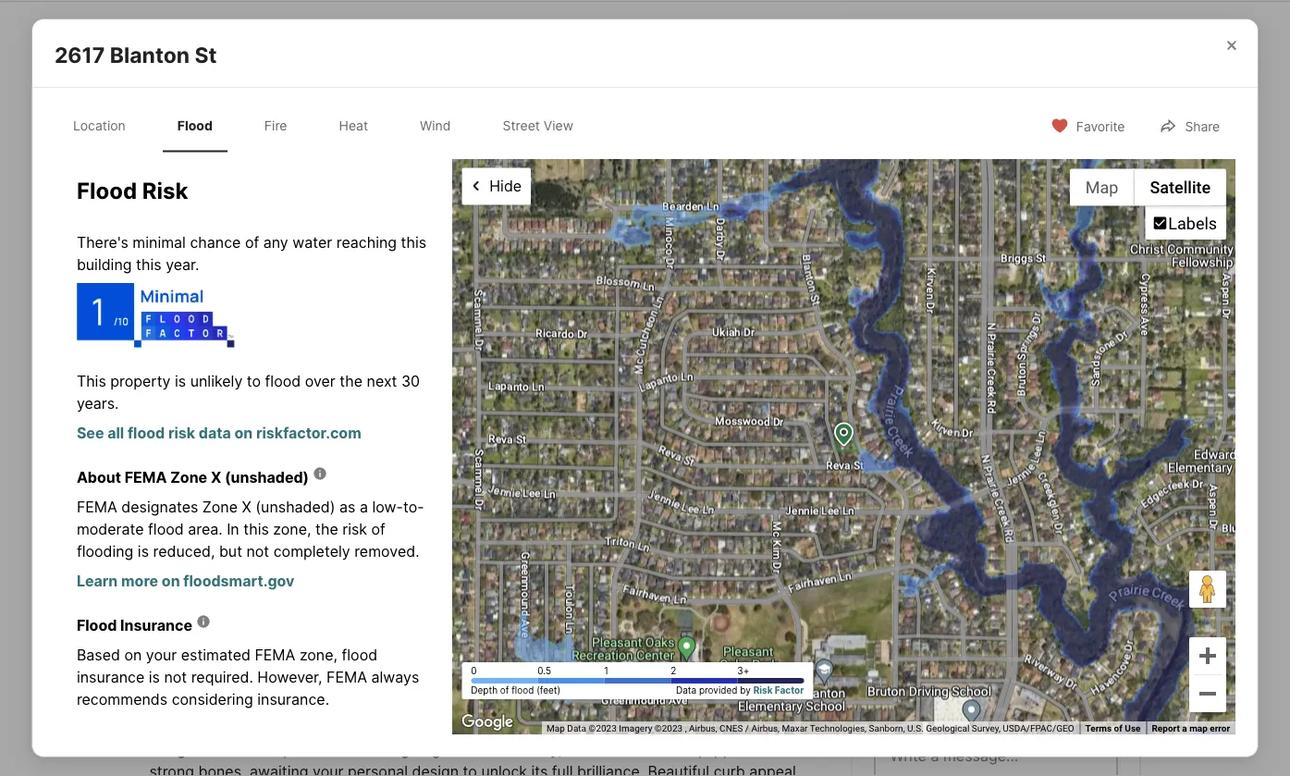 Task type: locate. For each thing, give the bounding box(es) containing it.
tami carter dallas redfin agent
[[954, 631, 1074, 667]]

, left tx
[[313, 500, 317, 518]]

incredible
[[214, 718, 283, 736]]

(unshaded) inside fema designates zone x (unshaded) as a low-to- moderate flood area. in this zone, the risk of flooding is reduced, but not completely removed.
[[256, 497, 335, 515]]

map left satellite popup button at the top right of the page
[[1086, 178, 1119, 197]]

this property is unlikely to flood over the next 30 years.
[[77, 371, 420, 412]]

risk left data
[[168, 423, 195, 441]]

x down on
[[242, 497, 251, 515]]

x-out
[[991, 19, 1026, 35]]

Write a message... text field
[[890, 745, 1102, 776]]

is up beautiful
[[669, 740, 680, 758]]

street view inside tab
[[503, 117, 574, 133]]

tami carter link
[[954, 631, 1039, 649]]

to left $905
[[77, 756, 91, 774]]

discover
[[149, 718, 210, 736]]

always
[[371, 667, 419, 686]]

2 horizontal spatial st
[[267, 734, 282, 752]]

x inside fema designates zone x (unshaded) as a low-to- moderate flood area. in this zone, the risk of flooding is reduced, but not completely removed.
[[242, 497, 251, 515]]

0 vertical spatial view
[[544, 117, 574, 133]]

x-
[[991, 19, 1004, 35]]

0 vertical spatial blanton
[[110, 42, 190, 68]]

is up recommends
[[149, 667, 160, 686]]

carter inside tami carter dallas redfin agent
[[993, 631, 1039, 649]]

0 vertical spatial data
[[676, 685, 697, 696]]

water
[[293, 233, 332, 251]]

on down 3d walkthrough on the left
[[235, 423, 253, 441]]

this up the on the bottom of the page
[[875, 487, 920, 513]]

flood up walkthrough
[[265, 371, 301, 389]]

,
[[262, 500, 267, 518], [313, 500, 317, 518], [685, 723, 687, 734]]

2617 blanton st element
[[54, 19, 239, 68]]

fema up moderate
[[77, 497, 117, 515]]

(unshaded) for about fema zone x (unshaded)
[[225, 468, 309, 486]]

zone up 'in'
[[202, 497, 238, 515]]

1 vertical spatial blanton
[[188, 500, 244, 518]]

1 horizontal spatial st
[[247, 500, 262, 518]]

2 vertical spatial flood
[[77, 616, 117, 634]]

1 vertical spatial favorite
[[1077, 119, 1125, 134]]

1 vertical spatial about
[[149, 659, 213, 685]]

map data ©2023  imagery ©2023 , airbus, cnes / airbus, maxar technologies, sanborn, u.s. geological survey, usda/fpac/geo
[[547, 723, 1075, 734]]

in right value
[[507, 718, 519, 736]]

2 airbus, from the left
[[752, 723, 780, 734]]

2 for 2
[[671, 666, 677, 677]]

awaiting
[[250, 762, 309, 776]]

baths link
[[483, 571, 523, 589]]

minimal
[[133, 233, 186, 251]]

not right but
[[247, 542, 269, 560]]

however,
[[258, 667, 322, 686]]

have
[[875, 595, 916, 615]]

1 horizontal spatial favorite
[[1077, 119, 1125, 134]]

over
[[305, 371, 336, 389]]

your
[[146, 645, 177, 663], [313, 762, 344, 776]]

1 vertical spatial pending
[[1048, 560, 1105, 578]]

2 vertical spatial home
[[651, 718, 690, 736]]

satellite button
[[1135, 169, 1227, 206]]

any
[[263, 233, 288, 251]]

tab list for share
[[54, 99, 607, 152]]

of inside there's minimal chance of any water reaching this building this year.
[[245, 233, 259, 251]]

2 tami from the top
[[954, 671, 983, 686]]

0 vertical spatial share button
[[1049, 7, 1141, 45]]

2 up baths link
[[483, 543, 496, 569]]

property
[[110, 371, 171, 389], [935, 560, 995, 578]]

2617 down about fema zone x (unshaded)
[[149, 500, 185, 518]]

and inside the seller has accepted an offer, and this property is now
[[875, 560, 901, 578]]

agent
[[1038, 651, 1074, 667]]

flood
[[177, 117, 213, 133], [77, 177, 137, 204], [77, 616, 117, 634]]

1 vertical spatial dallas
[[954, 651, 991, 667]]

area.
[[188, 519, 223, 538]]

on down flood insurance
[[124, 645, 142, 663]]

2617 blanton st, dallas, tx 75227 image
[[149, 54, 844, 442], [852, 54, 1141, 244], [852, 251, 1141, 442]]

about for about this home
[[149, 659, 213, 685]]

0 horizontal spatial about
[[77, 468, 121, 486]]

factor
[[775, 685, 804, 696]]

map region
[[374, 9, 1291, 776]]

0 horizontal spatial share button
[[1049, 7, 1141, 45]]

favorite for x-out
[[877, 19, 926, 35]]

wind
[[420, 117, 451, 133]]

about this home
[[149, 659, 321, 685]]

1 vertical spatial favorite button
[[1035, 107, 1141, 145]]

by
[[740, 685, 751, 696]]

1 horizontal spatial data
[[676, 685, 697, 696]]

tab list
[[149, 2, 757, 50], [54, 99, 607, 152]]

1 vertical spatial flood
[[77, 177, 137, 204]]

0 vertical spatial map
[[1086, 178, 1119, 197]]

1 vertical spatial share button
[[1144, 107, 1236, 145]]

of left any
[[245, 233, 259, 251]]

1 vertical spatial tami
[[954, 671, 983, 686]]

zone, up completely
[[273, 519, 311, 538]]

in
[[227, 519, 239, 538]]

tab list for x-out
[[149, 2, 757, 50]]

3
[[403, 543, 417, 569], [553, 718, 562, 736]]

favorite button inside 2617 blanton st dialog
[[1035, 107, 1141, 145]]

1 vertical spatial not
[[164, 667, 187, 686]]

1 vertical spatial street view
[[506, 400, 579, 416]]

designates
[[122, 497, 198, 515]]

0 vertical spatial your
[[146, 645, 177, 663]]

risk inside fema designates zone x (unshaded) as a low-to- moderate flood area. in this zone, the risk of flooding is reduced, but not completely removed.
[[343, 519, 367, 538]]

share button right out
[[1049, 7, 1141, 45]]

about inside 2617 blanton st dialog
[[77, 468, 121, 486]]

home up has
[[925, 487, 983, 513]]

(unshaded) up '2617 blanton st , dallas , tx 75227'
[[225, 468, 309, 486]]

a inside fema designates zone x (unshaded) as a low-to- moderate flood area. in this zone, the risk of flooding is reduced, but not completely removed.
[[360, 497, 368, 515]]

in left about
[[998, 690, 1009, 706]]

pending up an
[[1011, 487, 1096, 513]]

1 horizontal spatial not
[[247, 542, 269, 560]]

blanton up area.
[[188, 500, 244, 518]]

1 vertical spatial st
[[247, 500, 262, 518]]

0 vertical spatial st
[[195, 42, 217, 68]]

property up years.
[[110, 371, 171, 389]]

tami inside tami carter dallas redfin agent
[[954, 631, 989, 649]]

airbus, up equipped
[[689, 723, 718, 734]]

1 vertical spatial the
[[315, 519, 338, 538]]

and down the on the bottom of the page
[[875, 560, 901, 578]]

st for 2617 blanton st
[[195, 42, 217, 68]]

0 horizontal spatial favorite button
[[836, 7, 942, 45]]

tab list containing location
[[54, 99, 607, 152]]

this down "minimal"
[[136, 255, 162, 273]]

34
[[1047, 400, 1064, 416]]

data left the provided
[[676, 685, 697, 696]]

, inside 2617 blanton st dialog
[[685, 723, 687, 734]]

street inside button
[[506, 400, 544, 416]]

1 vertical spatial this
[[875, 487, 920, 513]]

carter up redfin
[[993, 631, 1039, 649]]

0 vertical spatial 2
[[483, 543, 496, 569]]

2 right the bed,
[[601, 718, 610, 736]]

0 vertical spatial year.
[[166, 255, 199, 273]]

data up full
[[567, 723, 587, 734]]

of down 75227
[[372, 519, 386, 538]]

accepted
[[976, 538, 1042, 556]]

1 horizontal spatial airbus,
[[752, 723, 780, 734]]

street view button
[[464, 390, 594, 427]]

0 horizontal spatial your
[[146, 645, 177, 663]]

geological
[[926, 723, 970, 734]]

carter for tami carter typically replies in about
[[987, 671, 1026, 686]]

1 horizontal spatial risk
[[343, 519, 367, 538]]

x for designates
[[242, 497, 251, 515]]

hide button
[[462, 168, 531, 205]]

satellite
[[1150, 178, 1211, 197]]

zone for fema
[[170, 468, 207, 486]]

to down move- on the left
[[463, 762, 477, 776]]

1 horizontal spatial 3
[[553, 718, 562, 736]]

1 vertical spatial view
[[547, 400, 579, 416]]

1 horizontal spatial share button
[[1144, 107, 1236, 145]]

flood tab
[[163, 103, 227, 148]]

1 horizontal spatial to
[[247, 371, 261, 389]]

st up the awaiting
[[267, 734, 282, 752]]

1 vertical spatial property
[[935, 560, 995, 578]]

1 horizontal spatial x
[[242, 497, 251, 515]]

of
[[245, 233, 259, 251], [372, 519, 386, 538], [500, 685, 509, 696], [1114, 723, 1123, 734]]

0 vertical spatial and
[[875, 560, 901, 578]]

0 vertical spatial this
[[77, 371, 106, 389]]

1 horizontal spatial dallas
[[954, 651, 991, 667]]

view inside button
[[547, 400, 579, 416]]

risk factor link
[[754, 685, 804, 696]]

year. down "minimal"
[[166, 255, 199, 273]]

a right as
[[360, 497, 368, 515]]

1 vertical spatial year.
[[163, 756, 197, 774]]

insurance up $905
[[77, 734, 145, 752]]

sq
[[571, 571, 590, 589]]

risk right by
[[754, 685, 773, 696]]

$2,225
[[176, 573, 219, 589]]

0 horizontal spatial the
[[315, 519, 338, 538]]

sale
[[524, 20, 550, 35]]

tab list inside 2617 blanton st dialog
[[54, 99, 607, 152]]

your down flood insurance
[[146, 645, 177, 663]]

feed
[[208, 20, 238, 35]]

flood down designates
[[148, 519, 184, 538]]

not up considering
[[164, 667, 187, 686]]

1 vertical spatial data
[[567, 723, 587, 734]]

(unshaded) for fema designates zone x (unshaded) as a low-to- moderate flood area. in this zone, the risk of flooding is reduced, but not completely removed.
[[256, 497, 335, 515]]

home right the bath
[[651, 718, 690, 736]]

tami inside tami carter typically replies in about
[[954, 671, 983, 686]]

0 horizontal spatial on
[[124, 645, 142, 663]]

offer,
[[1067, 538, 1104, 556]]

is down "accepted"
[[999, 560, 1011, 578]]

flood for flood risk
[[77, 177, 137, 204]]

favorite for share
[[1077, 119, 1125, 134]]

1 horizontal spatial about
[[149, 659, 213, 685]]

your inside discover incredible potential and unmatched value in this 3 bed, 2 bath home boasting two living areas and a spacious two-car garage. move-in ready, this residence is equipped with strong bones, awaiting your personal design to unlock its full brilliance. beautiful curb appea
[[313, 762, 344, 776]]

property down has
[[935, 560, 995, 578]]

0 horizontal spatial property
[[110, 371, 171, 389]]

about up considering
[[149, 659, 213, 685]]

2 horizontal spatial 2
[[671, 666, 677, 677]]

this for this home is pending
[[875, 487, 920, 513]]

1 vertical spatial tab list
[[54, 99, 607, 152]]

about for about fema zone x (unshaded)
[[77, 468, 121, 486]]

1 horizontal spatial this
[[875, 487, 920, 513]]

insurance.
[[257, 690, 329, 708]]

bones,
[[198, 762, 246, 776]]

this down seller
[[905, 560, 931, 578]]

pending on oct 22, 2023
[[166, 466, 341, 482]]

0 vertical spatial in
[[998, 690, 1009, 706]]

est.
[[149, 573, 172, 589]]

menu bar
[[1070, 169, 1227, 240]]

blanton for 2617 blanton st , dallas , tx 75227
[[188, 500, 244, 518]]

carter down redfin
[[987, 671, 1026, 686]]

flood inside based on your estimated fema zone, flood insurance is not required. however, fema always recommends considering insurance.
[[342, 645, 378, 663]]

1 vertical spatial 3
[[553, 718, 562, 736]]

st down the feed "link"
[[195, 42, 217, 68]]

about fema zone x (unshaded)
[[77, 468, 309, 486]]

2 vertical spatial st
[[267, 734, 282, 752]]

low-
[[372, 497, 403, 515]]

0.5
[[538, 666, 551, 677]]

share button
[[1049, 7, 1141, 45], [1144, 107, 1236, 145]]

this inside this property is unlikely to flood over the next 30 years.
[[77, 371, 106, 389]]

0 horizontal spatial to
[[77, 756, 91, 774]]

terms
[[1086, 723, 1112, 734]]

, up equipped
[[685, 723, 687, 734]]

about down see
[[77, 468, 121, 486]]

not inside based on your estimated fema zone, flood insurance is not required. however, fema always recommends considering insurance.
[[164, 667, 187, 686]]

recommends
[[77, 690, 168, 708]]

redfin pending
[[172, 74, 264, 87]]

flood down redfin
[[177, 117, 213, 133]]

flood inside fema designates zone x (unshaded) as a low-to- moderate flood area. in this zone, the risk of flooding is reduced, but not completely removed.
[[148, 519, 184, 538]]

heat tab
[[324, 103, 383, 148]]

living
[[149, 740, 186, 758]]

1 vertical spatial risk
[[343, 519, 367, 538]]

(unshaded) down 22,
[[256, 497, 335, 515]]

2 vertical spatial and
[[233, 740, 259, 758]]

this up years.
[[77, 371, 106, 389]]

2 horizontal spatial ,
[[685, 723, 687, 734]]

2 vertical spatial on
[[124, 645, 142, 663]]

carter inside tami carter typically replies in about
[[987, 671, 1026, 686]]

is left unlikely
[[175, 371, 186, 389]]

risk up "minimal"
[[142, 177, 188, 204]]

share inside 2617 blanton st dialog
[[1186, 119, 1220, 134]]

share button up satellite popup button at the top right of the page
[[1144, 107, 1236, 145]]

is inside based on your estimated fema zone, flood insurance is not required. however, fema always recommends considering insurance.
[[149, 667, 160, 686]]

pending down the 'offer,'
[[1048, 560, 1105, 578]]

fema up designates
[[125, 468, 167, 486]]

1 vertical spatial (unshaded)
[[256, 497, 335, 515]]

0 horizontal spatial favorite
[[877, 19, 926, 35]]

0 horizontal spatial 2
[[483, 543, 496, 569]]

two-
[[342, 740, 374, 758]]

2617 blanton st
[[54, 42, 217, 68]]

zone inside fema designates zone x (unshaded) as a low-to- moderate flood area. in this zone, the risk of flooding is reduced, but not completely removed.
[[202, 497, 238, 515]]

1,738 sq ft
[[571, 543, 627, 589]]

home up insurance.
[[263, 659, 321, 685]]

1 horizontal spatial a
[[360, 497, 368, 515]]

data
[[199, 423, 231, 441]]

dallas
[[271, 500, 313, 518], [954, 651, 991, 667]]

0 horizontal spatial airbus,
[[689, 723, 718, 734]]

0 vertical spatial favorite button
[[836, 7, 942, 45]]

is inside the seller has accepted an offer, and this property is now
[[999, 560, 1011, 578]]

dallas down 22,
[[271, 500, 313, 518]]

0 horizontal spatial risk
[[168, 423, 195, 441]]

year. down for
[[163, 756, 197, 774]]

street inside tab
[[503, 117, 540, 133]]

more
[[121, 571, 158, 589]]

0 vertical spatial home
[[925, 487, 983, 513]]

pending link
[[166, 466, 224, 482]]

next
[[367, 371, 397, 389]]

to inside the insurance for 2617 blanton st ranges from $435 to $905 per year.
[[77, 756, 91, 774]]

menu bar containing map
[[1070, 169, 1227, 240]]

3 down to-
[[403, 543, 417, 569]]

1 horizontal spatial property
[[935, 560, 995, 578]]

blanton for 2617 blanton st
[[110, 42, 190, 68]]

1 tami from the top
[[954, 631, 989, 649]]

0 vertical spatial 2617
[[54, 42, 105, 68]]

zone for designates
[[202, 497, 238, 515]]

share
[[1091, 19, 1125, 35], [1186, 119, 1220, 134]]

year. inside the insurance for 2617 blanton st ranges from $435 to $905 per year.
[[163, 756, 197, 774]]

0 vertical spatial dallas
[[271, 500, 313, 518]]

pending right redfin
[[214, 74, 264, 87]]

1 horizontal spatial risk
[[754, 685, 773, 696]]

is up more
[[138, 542, 149, 560]]

zone
[[170, 468, 207, 486], [202, 497, 238, 515]]

2 ©2023 from the left
[[655, 723, 683, 734]]

see all flood risk data on riskfactor.com link
[[77, 423, 361, 441]]

a left map
[[1183, 723, 1188, 734]]

0 horizontal spatial and
[[233, 740, 259, 758]]

2 inside dialog
[[671, 666, 677, 677]]

0 horizontal spatial this
[[77, 371, 106, 389]]

see
[[77, 423, 104, 441]]

the left next on the left of the page
[[340, 371, 363, 389]]

unlock
[[481, 762, 527, 776]]

and up two-
[[352, 718, 378, 736]]

0 vertical spatial a
[[360, 497, 368, 515]]

2617 up location
[[54, 42, 105, 68]]

2 vertical spatial blanton
[[210, 734, 263, 752]]

tami down questions?
[[954, 631, 989, 649]]

2 inside 2 baths
[[483, 543, 496, 569]]

0 vertical spatial property
[[110, 371, 171, 389]]

get pre-approved link
[[246, 573, 359, 589]]

2 vertical spatial a
[[263, 740, 271, 758]]

flood inside 'tab'
[[177, 117, 213, 133]]

1 vertical spatial carter
[[987, 671, 1026, 686]]

blanton up redfin
[[110, 42, 190, 68]]

car
[[374, 740, 397, 758]]

, down oct at the left of page
[[262, 500, 267, 518]]

0 vertical spatial x
[[211, 468, 221, 486]]

floodsmart.gov
[[183, 571, 295, 589]]

0 vertical spatial street view
[[503, 117, 574, 133]]

this up ready,
[[523, 718, 548, 736]]

3 left the bed,
[[553, 718, 562, 736]]

.
[[1109, 560, 1113, 578]]

brilliance.
[[577, 762, 644, 776]]

home inside discover incredible potential and unmatched value in this 3 bed, 2 bath home boasting two living areas and a spacious two-car garage. move-in ready, this residence is equipped with strong bones, awaiting your personal design to unlock its full brilliance. beautiful curb appea
[[651, 718, 690, 736]]

favorite inside 2617 blanton st dialog
[[1077, 119, 1125, 134]]

©2023 left imagery
[[589, 723, 617, 734]]

location tab
[[58, 103, 140, 148]]

in up unlock
[[503, 740, 515, 758]]

tab list containing feed
[[149, 2, 757, 50]]

1 vertical spatial 2617
[[149, 500, 185, 518]]

per
[[136, 756, 159, 774]]

insurance down est.
[[120, 616, 192, 634]]

curb
[[714, 762, 745, 776]]

year. inside there's minimal chance of any water reaching this building this year.
[[166, 255, 199, 273]]

street view
[[503, 117, 574, 133], [506, 400, 579, 416]]

1 horizontal spatial 2
[[601, 718, 610, 736]]

1 ©2023 from the left
[[589, 723, 617, 734]]

1 horizontal spatial share
[[1186, 119, 1220, 134]]

on right more
[[162, 571, 180, 589]]

is inside this property is unlikely to flood over the next 30 years.
[[175, 371, 186, 389]]

2617 right for
[[173, 734, 206, 752]]

map up ready,
[[547, 723, 565, 734]]

risk down 75227
[[343, 519, 367, 538]]

0 vertical spatial tab list
[[149, 2, 757, 50]]

unlikely
[[190, 371, 243, 389]]

blanton up bones,
[[210, 734, 263, 752]]

is
[[175, 371, 186, 389], [988, 487, 1006, 513], [138, 542, 149, 560], [999, 560, 1011, 578], [149, 667, 160, 686], [669, 740, 680, 758]]

airbus, right /
[[752, 723, 780, 734]]

location
[[73, 117, 126, 133]]

map inside popup button
[[1086, 178, 1119, 197]]

dallas down tami carter link
[[954, 651, 991, 667]]

flood up there's
[[77, 177, 137, 204]]

approved
[[299, 573, 359, 589]]

the down tx
[[315, 519, 338, 538]]

your down spacious
[[313, 762, 344, 776]]

zone up designates
[[170, 468, 207, 486]]

2 vertical spatial 2617
[[173, 734, 206, 752]]

0 vertical spatial favorite
[[877, 19, 926, 35]]

blanton
[[110, 42, 190, 68], [188, 500, 244, 518], [210, 734, 263, 752]]

2 vertical spatial 2
[[601, 718, 610, 736]]

0 vertical spatial zone,
[[273, 519, 311, 538]]

flood up always at the bottom of the page
[[342, 645, 378, 663]]

5
[[1052, 690, 1060, 706]]

this down '2617 blanton st , dallas , tx 75227'
[[244, 519, 269, 538]]



Task type: vqa. For each thing, say whether or not it's contained in the screenshot.
even
no



Task type: describe. For each thing, give the bounding box(es) containing it.
areas
[[190, 740, 228, 758]]

strong
[[149, 762, 194, 776]]

tax
[[566, 20, 585, 35]]

based on your estimated fema zone, flood insurance is not required. however, fema always recommends considering insurance.
[[77, 645, 419, 708]]

pre-
[[272, 573, 299, 589]]

to-
[[403, 497, 424, 515]]

this right "reaching"
[[401, 233, 427, 251]]

this for this property is unlikely to flood over the next 30 years.
[[77, 371, 106, 389]]

favorite button for x-out
[[836, 7, 942, 45]]

, for 2617
[[313, 500, 317, 518]]

1 vertical spatial home
[[263, 659, 321, 685]]

0 vertical spatial share
[[1091, 19, 1125, 35]]

0 horizontal spatial dallas
[[271, 500, 313, 518]]

about
[[1013, 690, 1048, 706]]

sale & tax history tab
[[503, 6, 652, 50]]

details
[[441, 20, 481, 35]]

street view inside button
[[506, 400, 579, 416]]

for
[[149, 734, 168, 752]]

x for fema
[[211, 468, 221, 486]]

2 vertical spatial in
[[503, 740, 515, 758]]

with
[[754, 740, 784, 758]]

depth of flood (feet)
[[471, 685, 561, 696]]

$265,000
[[149, 543, 254, 569]]

$435
[[375, 734, 412, 752]]

overview tab
[[260, 6, 363, 50]]

residence
[[596, 740, 665, 758]]

$265,000 est. $2,225 /mo get pre-approved
[[149, 543, 359, 589]]

the
[[875, 538, 902, 556]]

design
[[412, 762, 459, 776]]

schools tab
[[652, 6, 743, 50]]

fema up however,
[[255, 645, 296, 663]]

fire tab
[[250, 103, 302, 148]]

technologies,
[[810, 723, 867, 734]]

1 horizontal spatial and
[[352, 718, 378, 736]]

see all flood risk data on riskfactor.com
[[77, 423, 361, 441]]

wind tab
[[405, 103, 466, 148]]

2617 inside the insurance for 2617 blanton st ranges from $435 to $905 per year.
[[173, 734, 206, 752]]

1 airbus, from the left
[[689, 723, 718, 734]]

your inside based on your estimated fema zone, flood insurance is not required. however, fema always recommends considering insurance.
[[146, 645, 177, 663]]

zone, inside based on your estimated fema zone, flood insurance is not required. however, fema always recommends considering insurance.
[[300, 645, 338, 663]]

is inside discover incredible potential and unmatched value in this 3 bed, 2 bath home boasting two living areas and a spacious two-car garage. move-in ready, this residence is equipped with strong bones, awaiting your personal design to unlock its full brilliance. beautiful curb appea
[[669, 740, 680, 758]]

zone, inside fema designates zone x (unshaded) as a low-to- moderate flood area. in this zone, the risk of flooding is reduced, but not completely removed.
[[273, 519, 311, 538]]

tami for tami carter dallas redfin agent
[[954, 631, 989, 649]]

this inside the seller has accepted an offer, and this property is now
[[905, 560, 931, 578]]

cnes
[[720, 723, 743, 734]]

property inside this property is unlikely to flood over the next 30 years.
[[110, 371, 171, 389]]

as
[[340, 497, 356, 515]]

of right depth
[[500, 685, 509, 696]]

oct
[[254, 466, 282, 482]]

map for map
[[1086, 178, 1119, 197]]

map for map data ©2023  imagery ©2023 , airbus, cnes / airbus, maxar technologies, sanborn, u.s. geological survey, usda/fpac/geo
[[547, 723, 565, 734]]

0 horizontal spatial data
[[567, 723, 587, 734]]

a inside discover incredible potential and unmatched value in this 3 bed, 2 bath home boasting two living areas and a spacious two-car garage. move-in ready, this residence is equipped with strong bones, awaiting your personal design to unlock its full brilliance. beautiful curb appea
[[263, 740, 271, 758]]

1 vertical spatial in
[[507, 718, 519, 736]]

the inside this property is unlikely to flood over the next 30 years.
[[340, 371, 363, 389]]

flood right the all
[[128, 423, 165, 441]]

heat
[[339, 117, 368, 133]]

reduced,
[[153, 542, 215, 560]]

property details tab
[[363, 6, 503, 50]]

dallas inside tami carter dallas redfin agent
[[954, 651, 991, 667]]

based
[[77, 645, 120, 663]]

3 inside discover incredible potential and unmatched value in this 3 bed, 2 bath home boasting two living areas and a spacious two-car garage. move-in ready, this residence is equipped with strong bones, awaiting your personal design to unlock its full brilliance. beautiful curb appea
[[553, 718, 562, 736]]

imagery
[[619, 723, 653, 734]]

but
[[219, 542, 242, 560]]

on inside based on your estimated fema zone, flood insurance is not required. however, fema always recommends considering insurance.
[[124, 645, 142, 663]]

flood for flood
[[177, 117, 213, 133]]

/
[[746, 723, 749, 734]]

google image
[[457, 711, 518, 735]]

2617 for 2617 blanton st
[[54, 42, 105, 68]]

estimated
[[181, 645, 251, 663]]

completely
[[274, 542, 350, 560]]

fema designates zone x (unshaded) as a low-to- moderate flood area. in this zone, the risk of flooding is reduced, but not completely removed.
[[77, 497, 424, 560]]

1 vertical spatial risk
[[754, 685, 773, 696]]

2617 for 2617 blanton st , dallas , tx 75227
[[149, 500, 185, 518]]

tami for tami carter typically replies in about
[[954, 671, 983, 686]]

ranges
[[286, 734, 334, 752]]

2023
[[309, 466, 341, 482]]

0 vertical spatial on
[[235, 423, 253, 441]]

unmatched
[[383, 718, 461, 736]]

3+
[[738, 666, 750, 677]]

st for 2617 blanton st , dallas , tx 75227
[[247, 500, 262, 518]]

insurance inside the insurance for 2617 blanton st ranges from $435 to $905 per year.
[[77, 734, 145, 752]]

2 for 2 baths
[[483, 543, 496, 569]]

usda/fpac/geo
[[1003, 723, 1075, 734]]

personal
[[348, 762, 408, 776]]

1 vertical spatial a
[[1183, 723, 1188, 734]]

seller
[[906, 538, 943, 556]]

2 horizontal spatial home
[[925, 487, 983, 513]]

menu bar inside 2617 blanton st dialog
[[1070, 169, 1227, 240]]

have questions?
[[875, 595, 1010, 615]]

there's
[[77, 233, 128, 251]]

this down the bed,
[[567, 740, 592, 758]]

feed link
[[171, 17, 238, 39]]

in inside tami carter typically replies in about
[[998, 690, 1009, 706]]

equipped
[[684, 740, 750, 758]]

this up considering
[[218, 659, 258, 685]]

property inside the seller has accepted an offer, and this property is now
[[935, 560, 995, 578]]

terms of use link
[[1086, 723, 1141, 734]]

all
[[107, 423, 124, 441]]

0 vertical spatial risk
[[168, 423, 195, 441]]

, for map
[[685, 723, 687, 734]]

view inside tab
[[544, 117, 574, 133]]

sale & tax history
[[524, 20, 630, 35]]

flood for flood insurance
[[77, 616, 117, 634]]

report a map error link
[[1152, 723, 1231, 734]]

2617 blanton st dialog
[[32, 9, 1291, 776]]

building
[[77, 255, 132, 273]]

move-
[[458, 740, 503, 758]]

years.
[[77, 394, 119, 412]]

labels
[[1169, 214, 1218, 233]]

2 baths
[[483, 543, 523, 589]]

fema inside fema designates zone x (unshaded) as a low-to- moderate flood area. in this zone, the risk of flooding is reduced, but not completely removed.
[[77, 497, 117, 515]]

0 vertical spatial insurance
[[120, 616, 192, 634]]

typically
[[1030, 671, 1080, 686]]

depth
[[471, 685, 498, 696]]

dallas redfin agenttami carter image
[[875, 631, 940, 696]]

flood risk
[[77, 177, 188, 204]]

/mo
[[219, 573, 243, 589]]

the inside fema designates zone x (unshaded) as a low-to- moderate flood area. in this zone, the risk of flooding is reduced, but not completely removed.
[[315, 519, 338, 538]]

1 vertical spatial pending
[[166, 466, 224, 482]]

flood left "(feet)"
[[512, 685, 534, 696]]

0 vertical spatial risk
[[142, 177, 188, 204]]

of inside fema designates zone x (unshaded) as a low-to- moderate flood area. in this zone, the risk of flooding is reduced, but not completely removed.
[[372, 519, 386, 538]]

this inside fema designates zone x (unshaded) as a low-to- moderate flood area. in this zone, the risk of flooding is reduced, but not completely removed.
[[244, 519, 269, 538]]

0 vertical spatial pending
[[214, 74, 264, 87]]

bath
[[615, 718, 646, 736]]

3d walkthrough button
[[164, 390, 323, 427]]

0 horizontal spatial 3
[[403, 543, 417, 569]]

get
[[246, 573, 269, 589]]

error
[[1210, 723, 1231, 734]]

fema left always at the bottom of the page
[[327, 667, 367, 686]]

favorite button for share
[[1035, 107, 1141, 145]]

0 vertical spatial pending
[[1011, 487, 1096, 513]]

schools
[[673, 20, 721, 35]]

ft
[[594, 571, 608, 589]]

&
[[554, 20, 562, 35]]

not inside fema designates zone x (unshaded) as a low-to- moderate flood area. in this zone, the risk of flooding is reduced, but not completely removed.
[[247, 542, 269, 560]]

street view tab
[[488, 103, 589, 148]]

u.s.
[[908, 723, 924, 734]]

1 vertical spatial on
[[162, 571, 180, 589]]

to inside this property is unlikely to flood over the next 30 years.
[[247, 371, 261, 389]]

an
[[1046, 538, 1063, 556]]

to inside discover incredible potential and unmatched value in this 3 bed, 2 bath home boasting two living areas and a spacious two-car garage. move-in ready, this residence is equipped with strong bones, awaiting your personal design to unlock its full brilliance. beautiful curb appea
[[463, 762, 477, 776]]

carter for tami carter dallas redfin agent
[[993, 631, 1039, 649]]

34 photos button
[[1005, 390, 1126, 427]]

0 horizontal spatial ,
[[262, 500, 267, 518]]

learn
[[77, 571, 118, 589]]

is up "accepted"
[[988, 487, 1006, 513]]

is inside fema designates zone x (unshaded) as a low-to- moderate flood area. in this zone, the risk of flooding is reduced, but not completely removed.
[[138, 542, 149, 560]]

provided
[[699, 685, 738, 696]]

the seller has accepted an offer, and this property is now
[[875, 538, 1104, 578]]

this home is pending
[[875, 487, 1096, 513]]

st inside the insurance for 2617 blanton st ranges from $435 to $905 per year.
[[267, 734, 282, 752]]

flood inside this property is unlikely to flood over the next 30 years.
[[265, 371, 301, 389]]

boasting
[[694, 718, 755, 736]]

1
[[604, 666, 609, 677]]

22,
[[286, 466, 305, 482]]

2617 blanton st , dallas , tx 75227
[[149, 500, 388, 518]]

learn more on floodsmart.gov
[[77, 571, 295, 589]]

history
[[588, 20, 630, 35]]

map entry image
[[700, 464, 823, 587]]

75227
[[344, 500, 388, 518]]

2 inside discover incredible potential and unmatched value in this 3 bed, 2 bath home boasting two living areas and a spacious two-car garage. move-in ready, this residence is equipped with strong bones, awaiting your personal design to unlock its full brilliance. beautiful curb appea
[[601, 718, 610, 736]]

blanton inside the insurance for 2617 blanton st ranges from $435 to $905 per year.
[[210, 734, 263, 752]]

redfin
[[995, 651, 1034, 667]]

of left use
[[1114, 723, 1123, 734]]

labels checkbox item
[[1148, 208, 1225, 238]]



